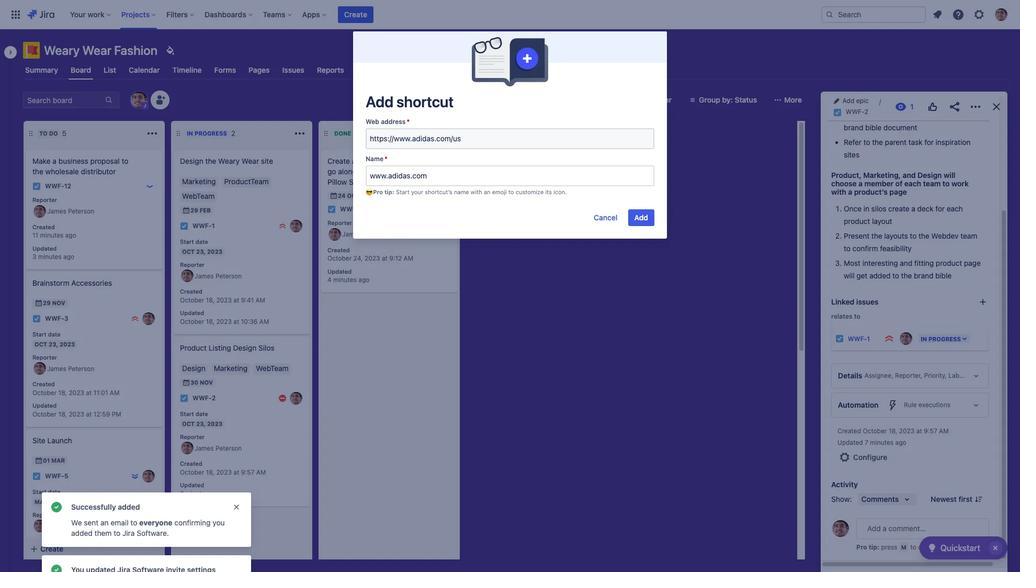 Task type: describe. For each thing, give the bounding box(es) containing it.
1 horizontal spatial 2
[[231, 129, 236, 138]]

james peterson up created october 18, 2023 at 9:41 am
[[195, 272, 242, 280]]

peterson up created october 18, 2023 at 11:43 am
[[68, 522, 94, 530]]

the inside create a new athleisure top to go along with the turtleneck pillow sweater
[[375, 167, 386, 176]]

name
[[366, 155, 384, 163]]

task image for site launch
[[32, 472, 41, 480]]

1 horizontal spatial wwf-2 link
[[846, 107, 869, 118]]

site
[[32, 436, 45, 445]]

refer to the parent task for inspiration sites
[[844, 137, 973, 159]]

proposal
[[90, 156, 120, 165]]

tab list containing board
[[17, 61, 1014, 80]]

james peterson image left add people icon
[[131, 92, 148, 108]]

peterson up created october 18, 2023 at 9:41 am
[[216, 272, 242, 280]]

a inside create a new athleisure top to go along with the turtleneck pillow sweater
[[352, 156, 356, 165]]

pm
[[112, 410, 121, 418]]

updated for october 18, 2023 at 10:36 am
[[180, 309, 204, 316]]

1 vertical spatial wwf-2 link
[[193, 394, 216, 403]]

updated 3 minutes ago
[[32, 245, 74, 261]]

updated october 18, 2023 at 12:59 pm
[[32, 402, 121, 418]]

created october 18, 2023 at 9:57 am updated 7 minutes ago
[[838, 427, 949, 446]]

you
[[213, 518, 225, 527]]

choose
[[832, 179, 857, 188]]

each inside product, marketing, and design will choose a member of each team to work with a product's page
[[905, 179, 922, 188]]

at for created october 18, 2023 at 9:57 am updated 7 minutes ago
[[917, 427, 923, 435]]

nov for 30 nov
[[200, 379, 213, 386]]

Search board text field
[[24, 93, 104, 107]]

done
[[334, 130, 351, 137]]

date inside start date mar 1, 2024
[[48, 488, 61, 495]]

go
[[328, 167, 336, 176]]

its
[[546, 188, 552, 195]]

a inside "once in silos create a deck for each product layout"
[[912, 204, 916, 213]]

profile image of james peterson image
[[833, 520, 849, 537]]

layouts
[[885, 231, 908, 240]]

your
[[411, 188, 423, 195]]

9:12
[[390, 255, 402, 262]]

james down success icon
[[47, 522, 66, 530]]

should
[[889, 110, 912, 119]]

email
[[111, 518, 129, 527]]

2023 down the feb
[[207, 248, 223, 255]]

9:57 for created october 18, 2023 at 9:57 am updated 7 minutes ago
[[924, 427, 938, 435]]

add shortcut dialog
[[353, 31, 667, 239]]

rule
[[904, 401, 917, 408]]

feb
[[200, 207, 211, 214]]

most interesting and fitting product page will get added to the brand bible
[[844, 258, 983, 280]]

product inside most interesting and fitting product page will get added to the brand bible
[[936, 258, 963, 267]]

progress
[[195, 130, 227, 137]]

created for created october 18, 2023 at 9:57 am updated 7 minutes ago
[[838, 427, 861, 435]]

01 march 2024 image
[[35, 456, 43, 465]]

start inside start date mar 1, 2024
[[32, 488, 46, 495]]

wwf- right issue type: task image
[[848, 335, 867, 343]]

dismiss image
[[232, 503, 241, 511]]

0 vertical spatial 2
[[865, 108, 869, 116]]

wwf-2 for the bottommost wwf-2 link
[[193, 394, 216, 402]]

18, for october 18, 2023 at 11:43 am
[[58, 546, 67, 554]]

accepted
[[924, 98, 956, 107]]

the inside most interesting and fitting product page will get added to the brand bible
[[902, 271, 912, 280]]

james up created 11 minutes ago
[[47, 207, 66, 215]]

pillow
[[328, 177, 347, 186]]

the up confirm
[[872, 231, 883, 240]]

ago for 4 minutes ago
[[359, 276, 370, 284]]

added inside most interesting and fitting product page will get added to the brand bible
[[870, 271, 891, 280]]

oct right 24
[[347, 192, 360, 199]]

the left webdev
[[919, 231, 930, 240]]

wwf-2 for right wwf-2 link
[[846, 108, 869, 116]]

october for october 18, 2023 at 11:01 am
[[32, 389, 57, 397]]

date down 29 feb
[[196, 238, 208, 245]]

silos
[[872, 204, 887, 213]]

2023 for created october 18, 2023 at 11:01 am
[[69, 389, 84, 397]]

wwf- for wwf-11 link
[[340, 205, 359, 213]]

successfully added
[[71, 502, 140, 511]]

tip: for pro
[[869, 543, 880, 551]]

created for created october 18, 2023 at 9:57 am
[[180, 460, 202, 467]]

01 mar
[[43, 457, 65, 464]]

james peterson up created october 18, 2023 at 11:01 am
[[47, 365, 94, 373]]

feasibility
[[880, 244, 912, 253]]

ago for 11 minutes ago
[[65, 232, 76, 239]]

11:01
[[94, 389, 108, 397]]

to inside once a layout has been accepted by leadership, it should be added to the brand bible document
[[947, 110, 954, 119]]

software.
[[137, 529, 169, 537]]

and for each
[[903, 170, 916, 179]]

wholesale
[[45, 167, 79, 176]]

reporter down wwf-12 link
[[32, 196, 57, 203]]

1 vertical spatial an
[[101, 518, 109, 527]]

october for october 18, 2023 at 9:41 am
[[180, 296, 204, 304]]

jira
[[122, 529, 135, 537]]

created for created october 18, 2023 at 11:43 am
[[32, 538, 55, 545]]

peterson up created october 18, 2023 at 11:01 am
[[68, 365, 94, 373]]

comment
[[919, 543, 946, 551]]

icon.
[[554, 188, 567, 195]]

1 vertical spatial start date oct 23, 2023
[[32, 331, 75, 347]]

18, for october 18, 2023 at 9:57 am
[[206, 468, 215, 476]]

automation
[[838, 400, 879, 409]]

october for october 18, 2023 at 11:43 am
[[32, 546, 57, 554]]

product inside "once in silos create a deck for each product layout"
[[844, 216, 871, 225]]

newest first
[[931, 494, 973, 503]]

task image for wwf-2
[[180, 394, 188, 402]]

created october 18, 2023 at 11:01 am
[[32, 381, 120, 397]]

9:41
[[241, 296, 254, 304]]

successfully
[[71, 502, 116, 511]]

start down 29 february 2024 icon
[[180, 238, 194, 245]]

task
[[909, 137, 923, 146]]

created october 18, 2023 at 9:57 am
[[180, 460, 266, 476]]

james peterson up the created october 24, 2023 at 9:12 am
[[342, 230, 390, 238]]

it
[[883, 110, 887, 119]]

layout inside once a layout has been accepted by leadership, it should be added to the brand bible document
[[870, 98, 890, 107]]

added inside confirming you added them to jira software.
[[71, 529, 93, 537]]

wwf- for wwf-3 link
[[45, 315, 64, 323]]

30 november 2023 image
[[182, 378, 191, 387]]

2023 for created october 18, 2023 at 9:41 am
[[216, 296, 232, 304]]

1 vertical spatial 23,
[[49, 341, 58, 347]]

0 vertical spatial weary
[[44, 43, 80, 58]]

to inside create a new athleisure top to go along with the turtleneck pillow sweater
[[422, 156, 429, 165]]

team inside present the layouts to the webdev team to confirm feasibility
[[961, 231, 978, 240]]

parent
[[885, 137, 907, 146]]

updated inside created october 18, 2023 at 9:57 am updated 7 minutes ago
[[838, 438, 863, 446]]

reporter up created october 18, 2023 at 9:57 am
[[180, 433, 205, 440]]

to up most
[[844, 244, 851, 253]]

wwf-3 link
[[45, 314, 68, 323]]

document
[[884, 123, 918, 132]]

11 for created 11 minutes ago
[[32, 232, 38, 239]]

oct down 30 november 2023 image
[[182, 420, 195, 427]]

team inside product, marketing, and design will choose a member of each team to work with a product's page
[[924, 179, 941, 188]]

start inside add shortcut dialog
[[396, 188, 410, 195]]

the inside refer to the parent task for inspiration sites
[[873, 137, 883, 146]]

01 march 2024 image
[[35, 456, 43, 465]]

added inside once a layout has been accepted by leadership, it should be added to the brand bible document
[[924, 110, 945, 119]]

get
[[857, 271, 868, 280]]

low image
[[145, 182, 154, 191]]

webdev
[[932, 231, 959, 240]]

added up we sent an email to everyone
[[118, 502, 140, 511]]

page inside product, marketing, and design will choose a member of each team to work with a product's page
[[890, 187, 907, 196]]

peterson up created october 18, 2023 at 9:57 am
[[216, 444, 242, 452]]

james peterson image down wwf-11 link
[[329, 228, 341, 241]]

october for october 24, 2023 at 9:12 am
[[328, 255, 352, 262]]

0 horizontal spatial design
[[180, 156, 203, 165]]

ago inside created october 18, 2023 at 9:57 am updated 7 minutes ago
[[896, 438, 907, 446]]

task image for wwf-12
[[32, 182, 41, 191]]

brand inside most interesting and fitting product page will get added to the brand bible
[[914, 271, 934, 280]]

james peterson up created october 18, 2023 at 11:43 am
[[47, 522, 94, 530]]

layout inside "once in silos create a deck for each product layout"
[[872, 216, 893, 225]]

created for created october 18, 2023 at 11:01 am
[[32, 381, 55, 388]]

2023 down 30 nov
[[207, 420, 223, 427]]

peterson up the created october 24, 2023 at 9:12 am
[[363, 230, 390, 238]]

created 11 minutes ago
[[32, 223, 76, 239]]

a down product,
[[849, 187, 853, 196]]

0 vertical spatial wwf-1
[[193, 222, 215, 230]]

james up created october 18, 2023 at 11:01 am
[[47, 365, 66, 373]]

reporter down '1,'
[[32, 511, 57, 518]]

james peterson up created october 18, 2023 at 9:57 am
[[195, 444, 242, 452]]

0 horizontal spatial 1
[[212, 222, 215, 230]]

e.g. Atlassian website field
[[367, 166, 654, 185]]

at for created october 18, 2023 at 11:43 am
[[86, 546, 92, 554]]

of
[[896, 179, 903, 188]]

0 horizontal spatial wwf-1 link
[[193, 222, 215, 231]]

start date oct 23, 2023 for product
[[180, 410, 223, 427]]

james down wwf-11 link
[[342, 230, 361, 238]]

2023 for created october 24, 2023 at 9:12 am
[[365, 255, 380, 262]]

each inside "once in silos create a deck for each product layout"
[[947, 204, 963, 213]]

updated 7 minutes ago
[[180, 482, 222, 498]]

we sent an email to everyone
[[71, 518, 173, 527]]

to inside confirming you added them to jira software.
[[114, 529, 120, 537]]

everyone
[[139, 518, 173, 527]]

forms
[[214, 65, 236, 74]]

wwf-12
[[45, 182, 71, 190]]

2023 for updated october 18, 2023 at 12:59 pm
[[69, 410, 84, 418]]

10:36
[[241, 318, 258, 326]]

will inside product, marketing, and design will choose a member of each team to work with a product's page
[[944, 170, 956, 179]]

for inside "once in silos create a deck for each product layout"
[[936, 204, 945, 213]]

create inside create a new athleisure top to go along with the turtleneck pillow sweater
[[328, 156, 350, 165]]

😎pro
[[366, 188, 383, 195]]

shortcut
[[397, 93, 454, 110]]

along
[[338, 167, 357, 176]]

to up jira on the left of page
[[131, 518, 137, 527]]

silos
[[259, 343, 275, 352]]

mar inside start date mar 1, 2024
[[35, 498, 48, 505]]

1 horizontal spatial *
[[407, 118, 410, 126]]

1 horizontal spatial wear
[[242, 156, 259, 165]]

make
[[32, 156, 51, 165]]

created for created 11 minutes ago
[[32, 223, 55, 230]]

the inside once a layout has been accepted by leadership, it should be added to the brand bible document
[[956, 110, 966, 119]]

minutes for 11 minutes ago
[[40, 232, 63, 239]]

weary wear fashion
[[44, 43, 158, 58]]

the down progress
[[205, 156, 216, 165]]

ago for 7 minutes ago
[[211, 490, 222, 498]]

oct down wwf-3 link
[[35, 341, 47, 347]]

wwf- for right wwf-2 link
[[846, 108, 865, 116]]

confirming
[[174, 518, 211, 527]]

product listing design silos
[[180, 343, 275, 352]]

james peterson image down start date mar 1, 2024
[[33, 520, 46, 532]]

the inside the make a business proposal to the wholesale distributor
[[32, 167, 43, 176]]

oct down 29 february 2024 icon
[[182, 248, 195, 255]]

7 inside 'updated 7 minutes ago'
[[180, 490, 184, 498]]

forms link
[[212, 61, 238, 80]]

23, for product
[[196, 420, 206, 427]]

reporter down wwf-3 link
[[32, 354, 57, 360]]

at for created october 18, 2023 at 9:57 am
[[234, 468, 239, 476]]

at for updated october 18, 2023 at 10:36 am
[[234, 318, 239, 326]]

design inside product, marketing, and design will choose a member of each team to work with a product's page
[[918, 170, 942, 179]]

11 for wwf-11
[[359, 205, 366, 213]]

29 february 2024 image
[[182, 206, 191, 215]]

activity
[[832, 480, 858, 489]]

minutes for 4 minutes ago
[[333, 276, 357, 284]]

priority: highest image
[[885, 333, 895, 344]]

once in silos create a deck for each product layout
[[844, 204, 965, 225]]

with inside add shortcut dialog
[[471, 188, 482, 195]]

created october 18, 2023 at 9:41 am
[[180, 288, 265, 304]]

date down 30 nov
[[196, 410, 208, 417]]

add for add shortcut
[[366, 93, 394, 110]]

design the weary wear site
[[180, 156, 273, 165]]

do
[[49, 130, 58, 137]]

reporter up created october 18, 2023 at 9:41 am
[[180, 261, 205, 268]]

configure link
[[833, 449, 894, 466]]

29 nov
[[43, 299, 65, 306]]

1 vertical spatial wwf-1
[[848, 335, 870, 343]]

updated for 4 minutes ago
[[328, 268, 352, 275]]

product
[[180, 343, 207, 352]]

timeline link
[[170, 61, 204, 80]]

18, for october 18, 2023 at 9:41 am
[[206, 296, 215, 304]]

wwf- for wwf-12 link
[[45, 182, 64, 190]]

issues
[[282, 65, 304, 74]]

minutes for 3 minutes ago
[[38, 253, 62, 261]]

ago for 3 minutes ago
[[63, 253, 74, 261]]

them
[[94, 529, 112, 537]]

1 vertical spatial weary
[[218, 156, 240, 165]]

to right m
[[911, 543, 917, 551]]

for inside refer to the parent task for inspiration sites
[[925, 137, 934, 146]]

updated down created october 18, 2023 at 11:43 am
[[32, 560, 57, 566]]

wwf- for wwf-5 link
[[45, 472, 64, 480]]

pages link
[[247, 61, 272, 80]]

executions
[[919, 401, 951, 408]]

with inside create a new athleisure top to go along with the turtleneck pillow sweater
[[359, 167, 373, 176]]

details element
[[832, 363, 990, 388]]

press
[[882, 543, 898, 551]]

refer
[[844, 137, 862, 146]]

dismiss quickstart image
[[988, 540, 1004, 556]]

wwf- for leftmost wwf-1 link
[[193, 222, 212, 230]]

make a business proposal to the wholesale distributor
[[32, 156, 128, 176]]

add button
[[628, 209, 655, 226]]

an inside add shortcut dialog
[[484, 188, 491, 195]]



Task type: vqa. For each thing, say whether or not it's contained in the screenshot.
page to the bottom
yes



Task type: locate. For each thing, give the bounding box(es) containing it.
add people image
[[154, 94, 166, 106]]

to down linked issues
[[855, 312, 861, 320]]

30 november 2023 image
[[182, 378, 191, 387]]

ago inside updated 4 minutes ago
[[359, 276, 370, 284]]

at for created october 24, 2023 at 9:12 am
[[382, 255, 388, 262]]

page up create
[[890, 187, 907, 196]]

minutes up updated 3 minutes ago
[[40, 232, 63, 239]]

highest image
[[278, 222, 287, 230], [131, 315, 139, 323]]

2023 inside created october 18, 2023 at 9:41 am
[[216, 296, 232, 304]]

layout down silos
[[872, 216, 893, 225]]

minutes inside updated 3 minutes ago
[[38, 253, 62, 261]]

2 horizontal spatial design
[[918, 170, 942, 179]]

1 vertical spatial add
[[635, 213, 648, 222]]

mar right 01
[[51, 457, 65, 464]]

to right proposal
[[122, 156, 128, 165]]

2023 inside created october 18, 2023 at 9:57 am updated 7 minutes ago
[[900, 427, 915, 435]]

timeline
[[173, 65, 202, 74]]

2 vertical spatial design
[[233, 343, 257, 352]]

once left in
[[844, 204, 862, 213]]

29 november 2023 image
[[35, 299, 43, 307]]

0 horizontal spatial page
[[890, 187, 907, 196]]

created inside created october 18, 2023 at 9:57 am updated 7 minutes ago
[[838, 427, 861, 435]]

29 for 29 feb
[[191, 207, 198, 214]]

5 down '01 mar'
[[64, 472, 68, 480]]

at left 9:12
[[382, 255, 388, 262]]

2023 for updated october 18, 2023 at 10:36 am
[[216, 318, 232, 326]]

to
[[39, 130, 48, 137]]

to right layouts
[[910, 231, 917, 240]]

minutes inside created 11 minutes ago
[[40, 232, 63, 239]]

brainstorm accessories
[[32, 278, 112, 287]]

0 vertical spatial task image
[[32, 182, 41, 191]]

create column image
[[471, 125, 483, 138]]

1 horizontal spatial weary
[[218, 156, 240, 165]]

sent
[[84, 518, 99, 527]]

an
[[484, 188, 491, 195], [101, 518, 109, 527]]

at left 12:59
[[86, 410, 92, 418]]

wwf-2 link left it
[[846, 107, 869, 118]]

ago inside created 11 minutes ago
[[65, 232, 76, 239]]

0 vertical spatial mar
[[51, 457, 65, 464]]

11
[[359, 205, 366, 213], [32, 232, 38, 239]]

1 horizontal spatial nov
[[200, 379, 213, 386]]

1 vertical spatial layout
[[872, 216, 893, 225]]

to down email
[[114, 529, 120, 537]]

18, up success image
[[58, 546, 67, 554]]

highest image for wwf-3
[[131, 315, 139, 323]]

2023 for created october 18, 2023 at 9:57 am
[[216, 468, 232, 476]]

weary up board
[[44, 43, 80, 58]]

shortcut's
[[425, 188, 453, 195]]

1 vertical spatial 29
[[43, 299, 51, 306]]

0 horizontal spatial wwf-1
[[193, 222, 215, 230]]

medium high image
[[278, 394, 287, 402]]

9:57 inside created october 18, 2023 at 9:57 am
[[241, 468, 255, 476]]

created for created october 18, 2023 at 9:41 am
[[180, 288, 202, 295]]

to
[[947, 110, 954, 119], [864, 137, 871, 146], [122, 156, 128, 165], [422, 156, 429, 165], [943, 179, 950, 188], [509, 188, 514, 195], [910, 231, 917, 240], [844, 244, 851, 253], [893, 271, 900, 280], [855, 312, 861, 320], [131, 518, 137, 527], [114, 529, 120, 537], [911, 543, 917, 551]]

1 vertical spatial create button
[[24, 540, 165, 558]]

1 vertical spatial wwf-2
[[193, 394, 216, 402]]

2 horizontal spatial 1
[[867, 335, 870, 343]]

23, down 29 feb
[[196, 248, 206, 255]]

18, inside created october 18, 2023 at 9:41 am
[[206, 296, 215, 304]]

newest first image
[[975, 495, 983, 503]]

18, inside created october 18, 2023 at 9:57 am
[[206, 468, 215, 476]]

2 horizontal spatial with
[[832, 187, 847, 196]]

1 vertical spatial brand
[[914, 271, 934, 280]]

9:57 inside created october 18, 2023 at 9:57 am updated 7 minutes ago
[[924, 427, 938, 435]]

create a new athleisure top to go along with the turtleneck pillow sweater
[[328, 156, 429, 186]]

product,
[[832, 170, 862, 179]]

task image down 29 february 2024 icon
[[180, 222, 188, 230]]

1 vertical spatial wear
[[242, 156, 259, 165]]

1 horizontal spatial wwf-1 link
[[848, 335, 870, 343]]

nov right 30
[[200, 379, 213, 386]]

* right "name"
[[385, 155, 388, 163]]

updated
[[32, 245, 57, 252], [328, 268, 352, 275], [180, 309, 204, 316], [32, 402, 57, 409], [838, 438, 863, 446], [180, 482, 204, 488], [32, 560, 57, 566]]

create button inside primary "element"
[[338, 6, 374, 23]]

the down feasibility
[[902, 271, 912, 280]]

sites
[[844, 150, 860, 159]]

weary down "in progress 2"
[[218, 156, 240, 165]]

0 horizontal spatial will
[[844, 271, 855, 280]]

updated 4 minutes ago
[[328, 268, 370, 284]]

at inside created october 18, 2023 at 9:57 am
[[234, 468, 239, 476]]

to down accepted
[[947, 110, 954, 119]]

each
[[905, 179, 922, 188], [947, 204, 963, 213]]

automation element
[[832, 392, 990, 417]]

e.g. http://www.atlassian.com url field
[[367, 129, 654, 148]]

1 horizontal spatial add
[[635, 213, 648, 222]]

0 horizontal spatial task image
[[32, 182, 41, 191]]

cancel button
[[588, 209, 624, 226]]

1 horizontal spatial bible
[[936, 271, 952, 280]]

3 inside wwf-3 link
[[64, 315, 68, 323]]

october up updated october 18, 2023 at 12:59 pm
[[32, 389, 57, 397]]

linked issues
[[832, 297, 879, 306]]

create banner
[[0, 0, 1021, 29]]

at inside updated october 18, 2023 at 10:36 am
[[234, 318, 239, 326]]

deck
[[918, 204, 934, 213]]

minutes up configure
[[871, 438, 894, 446]]

2023 up updated october 18, 2023 at 10:36 am
[[216, 296, 232, 304]]

updated up 4
[[328, 268, 352, 275]]

1 horizontal spatial 29
[[191, 207, 198, 214]]

0 vertical spatial wwf-2 link
[[846, 107, 869, 118]]

updated inside updated october 18, 2023 at 10:36 am
[[180, 309, 204, 316]]

reporter down wwf-11 link
[[328, 219, 352, 226]]

minutes inside 'updated 7 minutes ago'
[[185, 490, 209, 498]]

updated for october 18, 2023 at 12:59 pm
[[32, 402, 57, 409]]

in progress 2
[[187, 129, 236, 138]]

check image
[[926, 542, 939, 554]]

wwf-11
[[340, 205, 366, 213]]

to inside add shortcut dialog
[[509, 188, 514, 195]]

am for created october 18, 2023 at 11:43 am
[[111, 546, 121, 554]]

am for updated october 18, 2023 at 10:36 am
[[260, 318, 269, 326]]

30 nov
[[191, 379, 213, 386]]

created for created october 24, 2023 at 9:12 am
[[328, 246, 350, 253]]

0 vertical spatial 5
[[62, 129, 67, 138]]

at for created october 18, 2023 at 9:41 am
[[234, 296, 239, 304]]

12:59
[[94, 410, 110, 418]]

2023 down wwf-3 link
[[60, 341, 75, 347]]

am for created october 18, 2023 at 9:41 am
[[256, 296, 265, 304]]

wear up the list
[[82, 43, 111, 58]]

james up created october 18, 2023 at 9:57 am
[[195, 444, 214, 452]]

created up updated 4 minutes ago
[[328, 246, 350, 253]]

design left work
[[918, 170, 942, 179]]

0 vertical spatial tip:
[[385, 188, 395, 195]]

list
[[104, 65, 116, 74]]

29 november 2023 image
[[35, 299, 43, 307]]

ago down the 24,
[[359, 276, 370, 284]]

2 right progress
[[231, 129, 236, 138]]

search image
[[826, 10, 834, 19]]

show:
[[832, 494, 852, 503]]

to right refer
[[864, 137, 871, 146]]

start down wwf-3 link
[[32, 331, 46, 338]]

5 inside wwf-5 link
[[64, 472, 68, 480]]

confirming you added them to jira software.
[[71, 518, 225, 537]]

am inside created october 18, 2023 at 11:01 am
[[110, 389, 120, 397]]

october inside created october 18, 2023 at 9:57 am
[[180, 468, 204, 476]]

peterson down 12
[[68, 207, 94, 215]]

at inside the created october 24, 2023 at 9:12 am
[[382, 255, 388, 262]]

to inside most interesting and fitting product page will get added to the brand bible
[[893, 271, 900, 280]]

2023 up updated october 18, 2023 at 12:59 pm
[[69, 389, 84, 397]]

* right address
[[407, 118, 410, 126]]

the down the by
[[956, 110, 966, 119]]

quickstart button
[[920, 536, 1008, 559]]

18, inside created october 18, 2023 at 11:01 am
[[58, 389, 67, 397]]

wwf-12 link
[[45, 182, 71, 191]]

minutes for 7 minutes ago
[[185, 490, 209, 498]]

date down wwf-3 link
[[48, 331, 61, 338]]

leadership,
[[844, 110, 881, 119]]

wwf-2 left it
[[846, 108, 869, 116]]

am for created october 24, 2023 at 9:12 am
[[404, 255, 414, 262]]

brand
[[844, 123, 864, 132], [914, 271, 934, 280]]

created inside created 11 minutes ago
[[32, 223, 55, 230]]

1 horizontal spatial highest image
[[278, 222, 287, 230]]

task image
[[328, 205, 336, 214], [180, 222, 188, 230], [32, 315, 41, 323], [32, 472, 41, 480]]

2 vertical spatial 2
[[212, 394, 216, 402]]

0 vertical spatial brand
[[844, 123, 864, 132]]

1 horizontal spatial team
[[961, 231, 978, 240]]

0 vertical spatial once
[[844, 98, 862, 107]]

am
[[404, 255, 414, 262], [256, 296, 265, 304], [260, 318, 269, 326], [110, 389, 120, 397], [939, 427, 949, 435], [256, 468, 266, 476], [111, 546, 121, 554]]

october inside the created october 24, 2023 at 9:12 am
[[328, 255, 352, 262]]

october inside created october 18, 2023 at 9:57 am updated 7 minutes ago
[[863, 427, 887, 435]]

0 horizontal spatial wwf-2 link
[[193, 394, 216, 403]]

to inside product, marketing, and design will choose a member of each team to work with a product's page
[[943, 179, 950, 188]]

james up created october 18, 2023 at 9:41 am
[[195, 272, 214, 280]]

october for updated
[[863, 427, 887, 435]]

0 vertical spatial 11
[[359, 205, 366, 213]]

close image
[[991, 101, 1003, 113]]

with inside product, marketing, and design will choose a member of each team to work with a product's page
[[832, 187, 847, 196]]

1 vertical spatial 3
[[64, 315, 68, 323]]

wwf-2 link
[[846, 107, 869, 118], [193, 394, 216, 403]]

list link
[[102, 61, 118, 80]]

2 vertical spatial 23,
[[196, 420, 206, 427]]

2023 inside updated october 18, 2023 at 12:59 pm
[[69, 410, 84, 418]]

9:57
[[924, 427, 938, 435], [241, 468, 255, 476]]

1 vertical spatial bible
[[936, 271, 952, 280]]

to inside the make a business proposal to the wholesale distributor
[[122, 156, 128, 165]]

at inside created october 18, 2023 at 11:43 am
[[86, 546, 92, 554]]

29 for 29 nov
[[43, 299, 51, 306]]

ago up the brainstorm accessories
[[63, 253, 74, 261]]

2023 inside created october 18, 2023 at 11:01 am
[[69, 389, 84, 397]]

0 vertical spatial *
[[407, 118, 410, 126]]

updated inside updated october 18, 2023 at 12:59 pm
[[32, 402, 57, 409]]

3 for updated 3 minutes ago
[[32, 253, 36, 261]]

october inside updated october 18, 2023 at 10:36 am
[[180, 318, 204, 326]]

start date oct 23, 2023 down 29 feb
[[180, 238, 223, 255]]

task image for brainstorm accessories
[[32, 315, 41, 323]]

for right deck
[[936, 204, 945, 213]]

brand inside once a layout has been accepted by leadership, it should be added to the brand bible document
[[844, 123, 864, 132]]

updated for 7 minutes ago
[[180, 482, 204, 488]]

1 vertical spatial 7
[[180, 490, 184, 498]]

site launch
[[32, 436, 72, 445]]

29 up wwf-3
[[43, 299, 51, 306]]

18, for october 18, 2023 at 11:01 am
[[58, 389, 67, 397]]

lowest image
[[131, 472, 139, 480]]

0 vertical spatial 23,
[[196, 248, 206, 255]]

will inside most interesting and fitting product page will get added to the brand bible
[[844, 271, 855, 280]]

marketing,
[[864, 170, 901, 179]]

task image down 01 march 2024 icon
[[32, 472, 41, 480]]

the down name *
[[375, 167, 386, 176]]

at left 11:01
[[86, 389, 92, 397]]

nov for 29 nov
[[52, 299, 65, 306]]

2024
[[56, 498, 71, 505]]

1 vertical spatial team
[[961, 231, 978, 240]]

details
[[838, 371, 863, 380]]

nov
[[52, 299, 65, 306], [200, 379, 213, 386]]

2023 down automation element
[[900, 427, 915, 435]]

1 horizontal spatial each
[[947, 204, 963, 213]]

Search field
[[822, 6, 926, 23]]

am inside updated october 18, 2023 at 10:36 am
[[260, 318, 269, 326]]

am inside the created october 24, 2023 at 9:12 am
[[404, 255, 414, 262]]

0 vertical spatial wwf-1 link
[[193, 222, 215, 231]]

with
[[359, 167, 373, 176], [832, 187, 847, 196], [471, 188, 482, 195]]

each down work
[[947, 204, 963, 213]]

1 horizontal spatial 1
[[356, 129, 359, 138]]

0 vertical spatial design
[[180, 156, 203, 165]]

0 horizontal spatial 11
[[32, 232, 38, 239]]

2 vertical spatial 1
[[867, 335, 870, 343]]

2 down 30 nov
[[212, 394, 216, 402]]

tip: right pro
[[869, 543, 880, 551]]

with down new
[[359, 167, 373, 176]]

link an issue image
[[979, 298, 988, 306]]

configure
[[854, 452, 888, 461]]

an left emoji
[[484, 188, 491, 195]]

cancel
[[594, 213, 618, 222]]

3 inside updated 3 minutes ago
[[32, 253, 36, 261]]

james peterson image
[[131, 92, 148, 108], [33, 205, 46, 218], [329, 228, 341, 241], [33, 520, 46, 532]]

0 vertical spatial 7
[[865, 438, 869, 446]]

minutes inside created october 18, 2023 at 9:57 am updated 7 minutes ago
[[871, 438, 894, 446]]

18, up "launch"
[[58, 410, 67, 418]]

23, for design
[[196, 248, 206, 255]]

18, for october 18, 2023 at 12:59 pm
[[58, 410, 67, 418]]

0 vertical spatial start date oct 23, 2023
[[180, 238, 223, 255]]

18, for october 18, 2023 at 10:36 am
[[206, 318, 215, 326]]

at inside updated october 18, 2023 at 12:59 pm
[[86, 410, 92, 418]]

am for created october 18, 2023 at 9:57 am
[[256, 468, 266, 476]]

am inside created october 18, 2023 at 11:43 am
[[111, 546, 121, 554]]

business
[[58, 156, 88, 165]]

once inside "once in silos create a deck for each product layout"
[[844, 204, 862, 213]]

at inside created october 18, 2023 at 11:01 am
[[86, 389, 92, 397]]

0 vertical spatial will
[[944, 170, 956, 179]]

create
[[344, 10, 367, 19], [328, 156, 350, 165], [40, 544, 63, 553]]

3 for wwf-3
[[64, 315, 68, 323]]

october up site
[[32, 410, 57, 418]]

18, inside updated october 18, 2023 at 12:59 pm
[[58, 410, 67, 418]]

am inside created october 18, 2023 at 9:57 am updated 7 minutes ago
[[939, 427, 949, 435]]

0 horizontal spatial tip:
[[385, 188, 395, 195]]

product right fitting
[[936, 258, 963, 267]]

wwf- down 24 oct
[[340, 205, 359, 213]]

1 vertical spatial each
[[947, 204, 963, 213]]

0 vertical spatial bible
[[866, 123, 882, 132]]

wwf-3
[[45, 315, 68, 323]]

task image for create a new athleisure top to go along with the turtleneck pillow sweater
[[328, 205, 336, 214]]

1 horizontal spatial task image
[[180, 394, 188, 402]]

am inside created october 18, 2023 at 9:41 am
[[256, 296, 265, 304]]

and right of
[[903, 170, 916, 179]]

0 horizontal spatial wwf-2
[[193, 394, 216, 402]]

2 horizontal spatial 2
[[865, 108, 869, 116]]

1 vertical spatial mar
[[35, 498, 48, 505]]

start down 30 november 2023 image
[[180, 410, 194, 417]]

will down inspiration
[[944, 170, 956, 179]]

18, up listing
[[206, 318, 215, 326]]

created inside the created october 24, 2023 at 9:12 am
[[328, 246, 350, 253]]

at for updated october 18, 2023 at 12:59 pm
[[86, 410, 92, 418]]

updated down created october 18, 2023 at 9:57 am
[[180, 482, 204, 488]]

7 inside created october 18, 2023 at 9:57 am updated 7 minutes ago
[[865, 438, 869, 446]]

3 down 29 nov on the left of the page
[[64, 315, 68, 323]]

october inside updated october 18, 2023 at 12:59 pm
[[32, 410, 57, 418]]

0 horizontal spatial nov
[[52, 299, 65, 306]]

date up '1,'
[[48, 488, 61, 495]]

a inside the make a business proposal to the wholesale distributor
[[53, 156, 57, 165]]

2 once from the top
[[844, 204, 862, 213]]

wwf- for the bottommost wwf-2 link
[[193, 394, 212, 402]]

1 vertical spatial once
[[844, 204, 862, 213]]

2 vertical spatial create
[[40, 544, 63, 553]]

0 vertical spatial create button
[[338, 6, 374, 23]]

with right name
[[471, 188, 482, 195]]

relates to
[[832, 312, 861, 320]]

product, marketing, and design will choose a member of each team to work with a product's page
[[832, 170, 971, 196]]

1 vertical spatial *
[[385, 155, 388, 163]]

wwf-2 down 30 nov
[[193, 394, 216, 402]]

james peterson image up created 11 minutes ago
[[33, 205, 46, 218]]

29 february 2024 image
[[182, 206, 191, 215]]

0 horizontal spatial 7
[[180, 490, 184, 498]]

and inside product, marketing, and design will choose a member of each team to work with a product's page
[[903, 170, 916, 179]]

0 horizontal spatial 3
[[32, 253, 36, 261]]

0 vertical spatial product
[[844, 216, 871, 225]]

0 vertical spatial each
[[905, 179, 922, 188]]

😎pro tip: start your shortcut's name with an emoji to customize its icon.
[[366, 188, 567, 195]]

1 vertical spatial page
[[964, 258, 981, 267]]

2023 for created october 18, 2023 at 9:57 am updated 7 minutes ago
[[900, 427, 915, 435]]

task image down 30 november 2023 image
[[180, 394, 188, 402]]

1 horizontal spatial design
[[233, 343, 257, 352]]

to right top
[[422, 156, 429, 165]]

success image
[[50, 501, 63, 513]]

bible down leadership,
[[866, 123, 882, 132]]

james
[[47, 207, 66, 215], [342, 230, 361, 238], [195, 272, 214, 280], [47, 365, 66, 373], [195, 444, 214, 452], [47, 522, 66, 530]]

highest image for wwf-1
[[278, 222, 287, 230]]

2023 inside the created october 24, 2023 at 9:12 am
[[365, 255, 380, 262]]

0 vertical spatial wear
[[82, 43, 111, 58]]

24 october 2023 image
[[330, 192, 338, 200], [330, 192, 338, 200]]

create
[[889, 204, 910, 213]]

Add a comment… field
[[857, 518, 990, 539]]

by
[[958, 98, 966, 107]]

nov up wwf-3
[[52, 299, 65, 306]]

1 horizontal spatial 9:57
[[924, 427, 938, 435]]

2023 inside updated october 18, 2023 at 10:36 am
[[216, 318, 232, 326]]

5 right do
[[62, 129, 67, 138]]

will
[[944, 170, 956, 179], [844, 271, 855, 280]]

a left deck
[[912, 204, 916, 213]]

layout
[[870, 98, 890, 107], [872, 216, 893, 225]]

once for once in silos create a deck for each product layout
[[844, 204, 862, 213]]

newest
[[931, 494, 957, 503]]

design down the "in"
[[180, 156, 203, 165]]

relates
[[832, 312, 853, 320]]

to inside refer to the parent task for inspiration sites
[[864, 137, 871, 146]]

tip: inside add shortcut dialog
[[385, 188, 395, 195]]

primary element
[[6, 0, 822, 29]]

bible inside once a layout has been accepted by leadership, it should be added to the brand bible document
[[866, 123, 882, 132]]

minutes right 4
[[333, 276, 357, 284]]

once for once a layout has been accepted by leadership, it should be added to the brand bible document
[[844, 98, 862, 107]]

james peterson image
[[290, 220, 303, 232], [181, 270, 194, 282], [142, 312, 155, 325], [900, 332, 913, 345], [33, 362, 46, 375], [290, 392, 303, 405], [181, 442, 194, 454], [142, 470, 155, 483]]

october for october 18, 2023 at 10:36 am
[[180, 318, 204, 326]]

october inside created october 18, 2023 at 11:43 am
[[32, 546, 57, 554]]

wwf-5 link
[[45, 472, 68, 481]]

0 vertical spatial 1
[[356, 129, 359, 138]]

web address *
[[366, 118, 410, 126]]

james peterson down 12
[[47, 207, 94, 215]]

1 horizontal spatial page
[[964, 258, 981, 267]]

work
[[952, 179, 969, 188]]

0 horizontal spatial brand
[[844, 123, 864, 132]]

created october 24, 2023 at 9:12 am
[[328, 246, 414, 262]]

wwf- down 29 nov on the left of the page
[[45, 315, 64, 323]]

0 vertical spatial for
[[925, 137, 934, 146]]

new
[[358, 156, 372, 165]]

web
[[366, 118, 379, 126]]

1 vertical spatial wwf-1 link
[[848, 335, 870, 343]]

2023 for created october 18, 2023 at 11:43 am
[[69, 546, 84, 554]]

to right emoji
[[509, 188, 514, 195]]

1 horizontal spatial brand
[[914, 271, 934, 280]]

01
[[43, 457, 50, 464]]

a right choose
[[859, 179, 863, 188]]

start down wwf-5 link
[[32, 488, 46, 495]]

tip: for 😎pro
[[385, 188, 395, 195]]

am for created october 18, 2023 at 11:01 am
[[110, 389, 120, 397]]

page inside most interesting and fitting product page will get added to the brand bible
[[964, 258, 981, 267]]

1 once from the top
[[844, 98, 862, 107]]

wwf-1
[[193, 222, 215, 230], [848, 335, 870, 343]]

task image
[[32, 182, 41, 191], [180, 394, 188, 402]]

1 vertical spatial 1
[[212, 222, 215, 230]]

0 horizontal spatial each
[[905, 179, 922, 188]]

launch
[[47, 436, 72, 445]]

updated for 3 minutes ago
[[32, 245, 57, 252]]

1 vertical spatial and
[[900, 258, 913, 267]]

added down we
[[71, 529, 93, 537]]

october for october 18, 2023 at 9:57 am
[[180, 468, 204, 476]]

and inside most interesting and fitting product page will get added to the brand bible
[[900, 258, 913, 267]]

listing
[[209, 343, 231, 352]]

member
[[865, 179, 894, 188]]

wwf-1 down the feb
[[193, 222, 215, 230]]

tab list
[[17, 61, 1014, 80]]

bible inside most interesting and fitting product page will get added to the brand bible
[[936, 271, 952, 280]]

0 horizontal spatial product
[[844, 216, 871, 225]]

29
[[191, 207, 198, 214], [43, 299, 51, 306]]

am for created october 18, 2023 at 9:57 am updated 7 minutes ago
[[939, 427, 949, 435]]

0 horizontal spatial 2
[[212, 394, 216, 402]]

1 vertical spatial nov
[[200, 379, 213, 386]]

been
[[906, 98, 922, 107]]

2023 up 'updated 7 minutes ago'
[[216, 468, 232, 476]]

24,
[[354, 255, 363, 262]]

ago inside 'updated 7 minutes ago'
[[211, 490, 222, 498]]

october for october 18, 2023 at 12:59 pm
[[32, 410, 57, 418]]

1 vertical spatial for
[[936, 204, 945, 213]]

0 horizontal spatial add
[[366, 93, 394, 110]]

1 horizontal spatial 3
[[64, 315, 68, 323]]

18, inside created october 18, 2023 at 11:43 am
[[58, 546, 67, 554]]

0 horizontal spatial 29
[[43, 299, 51, 306]]

a up wholesale
[[53, 156, 57, 165]]

weary
[[44, 43, 80, 58], [218, 156, 240, 165]]

1 horizontal spatial for
[[936, 204, 945, 213]]

create button
[[338, 6, 374, 23], [24, 540, 165, 558]]

the
[[956, 110, 966, 119], [873, 137, 883, 146], [205, 156, 216, 165], [32, 167, 43, 176], [375, 167, 386, 176], [872, 231, 883, 240], [919, 231, 930, 240], [902, 271, 912, 280]]

add inside button
[[635, 213, 648, 222]]

0 vertical spatial an
[[484, 188, 491, 195]]

1 vertical spatial 11
[[32, 232, 38, 239]]

2 vertical spatial start date oct 23, 2023
[[180, 410, 223, 427]]

at inside created october 18, 2023 at 9:57 am updated 7 minutes ago
[[917, 427, 923, 435]]

at for created october 18, 2023 at 11:01 am
[[86, 389, 92, 397]]

1 vertical spatial task image
[[180, 394, 188, 402]]

create inside primary "element"
[[344, 10, 367, 19]]

18, inside updated october 18, 2023 at 10:36 am
[[206, 318, 215, 326]]

has
[[892, 98, 904, 107]]

9:57 for created october 18, 2023 at 9:57 am
[[241, 468, 255, 476]]

rule executions
[[904, 401, 951, 408]]

updated inside updated 3 minutes ago
[[32, 245, 57, 252]]

and for to
[[900, 258, 913, 267]]

date
[[196, 238, 208, 245], [48, 331, 61, 338], [196, 410, 208, 417], [48, 488, 61, 495]]

a inside once a layout has been accepted by leadership, it should be added to the brand bible document
[[864, 98, 868, 107]]

updated inside updated 4 minutes ago
[[328, 268, 352, 275]]

to do 5
[[39, 129, 67, 138]]

created inside created october 18, 2023 at 9:41 am
[[180, 288, 202, 295]]

start date oct 23, 2023 for design
[[180, 238, 223, 255]]

1 horizontal spatial mar
[[51, 457, 65, 464]]

linked
[[832, 297, 855, 306]]

for right task
[[925, 137, 934, 146]]

11 inside created 11 minutes ago
[[32, 232, 38, 239]]

created inside created october 18, 2023 at 11:43 am
[[32, 538, 55, 545]]

18, for updated
[[889, 427, 898, 435]]

jira image
[[27, 8, 54, 21], [27, 8, 54, 21]]

issue type: task image
[[836, 334, 844, 343]]

created down automation
[[838, 427, 861, 435]]

created inside created october 18, 2023 at 9:57 am
[[180, 460, 202, 467]]

october inside created october 18, 2023 at 9:41 am
[[180, 296, 204, 304]]

success image
[[50, 564, 63, 572]]

once inside once a layout has been accepted by leadership, it should be added to the brand bible document
[[844, 98, 862, 107]]

pages
[[249, 65, 270, 74]]

created inside created october 18, 2023 at 11:01 am
[[32, 381, 55, 388]]

1 vertical spatial will
[[844, 271, 855, 280]]

emoji
[[492, 188, 507, 195]]

add for add
[[635, 213, 648, 222]]



